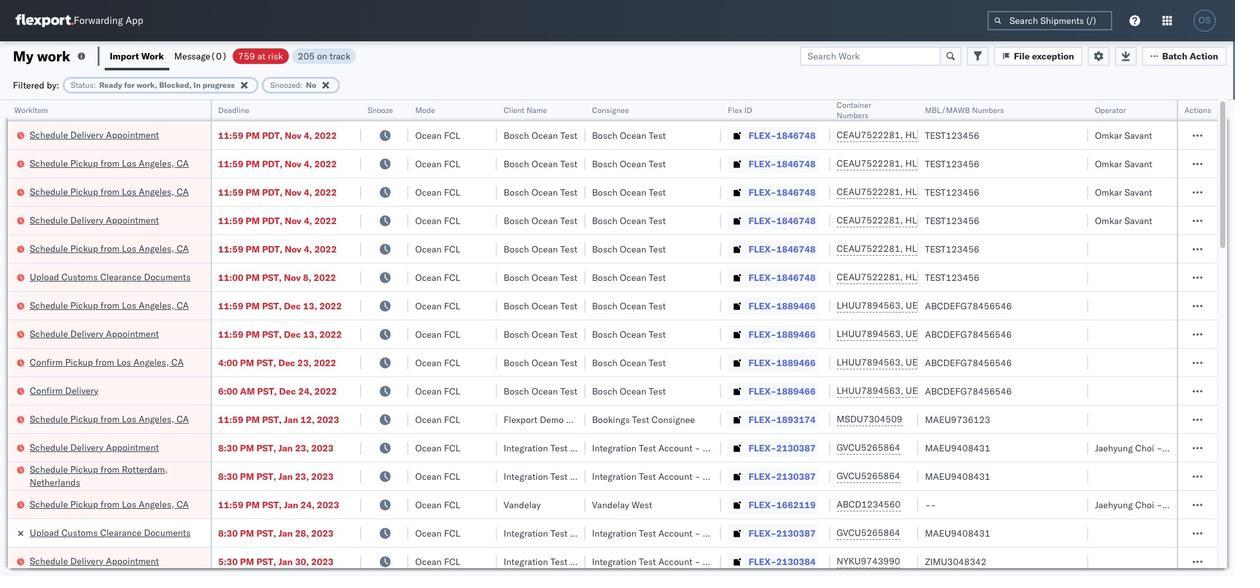Task type: locate. For each thing, give the bounding box(es) containing it.
container
[[837, 100, 871, 110]]

4 appointment from the top
[[106, 442, 159, 453]]

11:59 pm pdt, nov 4, 2022 for fourth schedule pickup from los angeles, ca button from the bottom of the page
[[218, 243, 337, 255]]

pdt, for 1st schedule pickup from los angeles, ca button from the top of the page
[[262, 158, 282, 170]]

file
[[1014, 50, 1030, 62]]

filtered
[[13, 79, 44, 91]]

11:59 pm pst, dec 13, 2022 up 4:00 pm pst, dec 23, 2022
[[218, 329, 342, 340]]

1 4, from the top
[[304, 130, 312, 141]]

resize handle column header for client name
[[570, 100, 586, 577]]

6 schedule pickup from los angeles, ca link from the top
[[30, 498, 189, 511]]

1 vertical spatial 8:30 pm pst, jan 23, 2023
[[218, 471, 334, 483]]

los for 1st schedule pickup from los angeles, ca button from the top of the page
[[122, 157, 136, 169]]

ceau7522281, for 1st schedule delivery appointment button from the top
[[837, 129, 903, 141]]

confirm inside confirm delivery link
[[30, 385, 63, 397]]

hlxu6269489, for upload customs clearance documents button
[[905, 271, 972, 283]]

4 11:59 from the top
[[218, 215, 243, 227]]

at
[[257, 50, 266, 62]]

4 schedule from the top
[[30, 214, 68, 226]]

3 gvcu5265864 from the top
[[837, 527, 900, 539]]

resize handle column header
[[195, 100, 210, 577], [346, 100, 361, 577], [393, 100, 409, 577], [482, 100, 497, 577], [570, 100, 586, 577], [706, 100, 721, 577], [815, 100, 830, 577], [903, 100, 919, 577], [1073, 100, 1089, 577], [1161, 100, 1177, 577], [1202, 100, 1218, 577]]

3 lagerfeld from the top
[[722, 528, 760, 539]]

confirm for confirm pickup from los angeles, ca
[[30, 356, 63, 368]]

los for 5th schedule pickup from los angeles, ca button from the bottom of the page
[[122, 186, 136, 197]]

0 vertical spatial upload customs clearance documents
[[30, 271, 191, 283]]

Search Shipments (/) text field
[[988, 11, 1112, 30]]

23, up '6:00 am pst, dec 24, 2022'
[[298, 357, 312, 369]]

1 vertical spatial upload
[[30, 527, 59, 539]]

confirm inside confirm pickup from los angeles, ca link
[[30, 356, 63, 368]]

2 vertical spatial 23,
[[295, 471, 309, 483]]

1 hlxu6269489, from the top
[[905, 129, 972, 141]]

flex-1889466 for confirm pickup from los angeles, ca
[[749, 357, 816, 369]]

jan left 28,
[[278, 528, 293, 539]]

0 vertical spatial flex-2130387
[[749, 442, 816, 454]]

ceau7522281, for 1st schedule pickup from los angeles, ca button from the top of the page
[[837, 158, 903, 169]]

13, down the 8,
[[303, 300, 317, 312]]

pickup inside schedule pickup from rotterdam, netherlands
[[70, 464, 98, 475]]

5 schedule pickup from los angeles, ca button from the top
[[30, 413, 189, 427]]

0 vertical spatial confirm
[[30, 356, 63, 368]]

schedule inside schedule pickup from rotterdam, netherlands
[[30, 464, 68, 475]]

1 gvcu5265864 from the top
[[837, 442, 900, 454]]

angeles, for sixth schedule pickup from los angeles, ca button
[[139, 499, 174, 510]]

2 ceau7522281, hlxu6269489, hlxu8034992 from the top
[[837, 158, 1037, 169]]

1 vandelay from the left
[[504, 499, 541, 511]]

5 1846748 from the top
[[776, 243, 816, 255]]

3 2130387 from the top
[[776, 528, 816, 539]]

0 horizontal spatial vandelay
[[504, 499, 541, 511]]

documents inside upload customs clearance documents button
[[144, 271, 191, 283]]

flex-1889466 for confirm delivery
[[749, 386, 816, 397]]

maeu9408431 down 'maeu9736123'
[[925, 442, 990, 454]]

consignee for flexport demo consignee
[[566, 414, 610, 426]]

24, for 2022
[[298, 386, 312, 397]]

ceau7522281, hlxu6269489, hlxu8034992 for 1st schedule pickup from los angeles, ca button from the top of the page
[[837, 158, 1037, 169]]

2 documents from the top
[[144, 527, 191, 539]]

8:30 down 6:00
[[218, 442, 238, 454]]

1 hlxu8034992 from the top
[[974, 129, 1037, 141]]

5 11:59 from the top
[[218, 243, 243, 255]]

4:00
[[218, 357, 238, 369]]

1 vertical spatial 13,
[[303, 329, 317, 340]]

numbers down container
[[837, 111, 869, 120]]

0 vertical spatial upload customs clearance documents link
[[30, 271, 191, 283]]

am
[[240, 386, 255, 397]]

1 vertical spatial 24,
[[301, 499, 315, 511]]

1 vertical spatial 8:30
[[218, 471, 238, 483]]

1 vertical spatial customs
[[61, 527, 98, 539]]

2 omkar savant from the top
[[1095, 158, 1152, 170]]

1 vertical spatial confirm
[[30, 385, 63, 397]]

2 vertical spatial maeu9408431
[[925, 528, 990, 539]]

nov
[[285, 130, 302, 141], [285, 158, 302, 170], [285, 186, 302, 198], [285, 215, 302, 227], [285, 243, 302, 255], [284, 272, 301, 283]]

nov for 1st schedule delivery appointment button from the top
[[285, 130, 302, 141]]

3 fcl from the top
[[444, 186, 461, 198]]

1 schedule delivery appointment from the top
[[30, 129, 159, 141]]

8:30
[[218, 442, 238, 454], [218, 471, 238, 483], [218, 528, 238, 539]]

pst, down 11:59 pm pst, jan 12, 2023
[[256, 442, 276, 454]]

pickup for schedule pickup from rotterdam, netherlands button
[[70, 464, 98, 475]]

11 schedule from the top
[[30, 499, 68, 510]]

schedule pickup from los angeles, ca link for 5th schedule pickup from los angeles, ca button from the bottom of the page
[[30, 185, 189, 198]]

2130387 down 1893174
[[776, 442, 816, 454]]

0 vertical spatial maeu9408431
[[925, 442, 990, 454]]

1 fcl from the top
[[444, 130, 461, 141]]

dec for schedule delivery appointment
[[284, 329, 301, 340]]

dec
[[284, 300, 301, 312], [284, 329, 301, 340], [278, 357, 295, 369], [279, 386, 296, 397]]

2 clearance from the top
[[100, 527, 142, 539]]

flex-1889466 button
[[728, 297, 818, 315], [728, 297, 818, 315], [728, 325, 818, 344], [728, 325, 818, 344], [728, 354, 818, 372], [728, 354, 818, 372], [728, 382, 818, 400], [728, 382, 818, 400]]

2130387 up 1662119
[[776, 471, 816, 483]]

angeles, for confirm pickup from los angeles, ca button
[[133, 356, 169, 368]]

12 fcl from the top
[[444, 442, 461, 454]]

consignee
[[592, 105, 629, 115], [566, 414, 610, 426], [652, 414, 695, 426]]

16 fcl from the top
[[444, 556, 461, 568]]

flexport
[[504, 414, 537, 426]]

2 8:30 from the top
[[218, 471, 238, 483]]

abcdefg78456546 for confirm pickup from los angeles, ca
[[925, 357, 1012, 369]]

0 horizontal spatial :
[[94, 80, 96, 90]]

schedule pickup from los angeles, ca for second schedule pickup from los angeles, ca button from the bottom
[[30, 413, 189, 425]]

lagerfeld left 2130384
[[722, 556, 760, 568]]

11:59
[[218, 130, 243, 141], [218, 158, 243, 170], [218, 186, 243, 198], [218, 215, 243, 227], [218, 243, 243, 255], [218, 300, 243, 312], [218, 329, 243, 340], [218, 414, 243, 426], [218, 499, 243, 511]]

2 lagerfeld from the top
[[722, 471, 760, 483]]

24, for 2023
[[301, 499, 315, 511]]

3 hlxu6269489, from the top
[[905, 186, 972, 198]]

1 resize handle column header from the left
[[195, 100, 210, 577]]

1 vertical spatial gvcu5265864
[[837, 471, 900, 482]]

1 vertical spatial 11:59 pm pst, dec 13, 2022
[[218, 329, 342, 340]]

numbers inside container numbers
[[837, 111, 869, 120]]

5 ocean fcl from the top
[[415, 243, 461, 255]]

maeu9408431 up zimu3048342
[[925, 528, 990, 539]]

: left the ready at the left of the page
[[94, 80, 96, 90]]

vandelay for vandelay
[[504, 499, 541, 511]]

6 fcl from the top
[[444, 272, 461, 283]]

numbers right 'mbl/mawb'
[[972, 105, 1004, 115]]

2 upload from the top
[[30, 527, 59, 539]]

6 schedule pickup from los angeles, ca from the top
[[30, 499, 189, 510]]

13, up 4:00 pm pst, dec 23, 2022
[[303, 329, 317, 340]]

lagerfeld down "flex-1662119"
[[722, 528, 760, 539]]

0 vertical spatial 24,
[[298, 386, 312, 397]]

flex-1846748
[[749, 130, 816, 141], [749, 158, 816, 170], [749, 186, 816, 198], [749, 215, 816, 227], [749, 243, 816, 255], [749, 272, 816, 283]]

zimu3048342
[[925, 556, 987, 568]]

by:
[[47, 79, 59, 91]]

omkar savant
[[1095, 130, 1152, 141], [1095, 158, 1152, 170], [1095, 186, 1152, 198], [1095, 215, 1152, 227]]

0 vertical spatial upload
[[30, 271, 59, 283]]

5 hlxu6269489, from the top
[[905, 243, 972, 255]]

1 schedule from the top
[[30, 129, 68, 141]]

8:30 pm pst, jan 23, 2023
[[218, 442, 334, 454], [218, 471, 334, 483]]

: left the no
[[300, 80, 303, 90]]

2 flex- from the top
[[749, 158, 776, 170]]

maeu9408431
[[925, 442, 990, 454], [925, 471, 990, 483], [925, 528, 990, 539]]

ca for 3rd schedule pickup from los angeles, ca button from the bottom
[[177, 300, 189, 311]]

schedule pickup from rotterdam, netherlands link
[[30, 463, 194, 489]]

lhuu7894563, uetu5238478
[[837, 300, 969, 312], [837, 328, 969, 340], [837, 357, 969, 368], [837, 385, 969, 397]]

schedule delivery appointment for second schedule delivery appointment link from the bottom of the page
[[30, 442, 159, 453]]

hlxu6269489, for second schedule delivery appointment button from the top of the page
[[905, 215, 972, 226]]

vandelay
[[504, 499, 541, 511], [592, 499, 629, 511]]

ca for confirm pickup from los angeles, ca button
[[171, 356, 184, 368]]

8:30 pm pst, jan 23, 2023 down 11:59 pm pst, jan 12, 2023
[[218, 442, 334, 454]]

28,
[[295, 528, 309, 539]]

3 resize handle column header from the left
[[393, 100, 409, 577]]

11:59 pm pst, dec 13, 2022 down 11:00 pm pst, nov 8, 2022
[[218, 300, 342, 312]]

consignee inside button
[[592, 105, 629, 115]]

consignee for bookings test consignee
[[652, 414, 695, 426]]

1 vertical spatial 2130387
[[776, 471, 816, 483]]

0 vertical spatial 8:30 pm pst, jan 23, 2023
[[218, 442, 334, 454]]

1 horizontal spatial vandelay
[[592, 499, 629, 511]]

11:59 for fourth schedule pickup from los angeles, ca button from the bottom of the page
[[218, 243, 243, 255]]

:
[[94, 80, 96, 90], [300, 80, 303, 90]]

pst, down 8:30 pm pst, jan 28, 2023
[[256, 556, 276, 568]]

0 vertical spatial clearance
[[100, 271, 142, 283]]

4 uetu5238478 from the top
[[906, 385, 969, 397]]

test123456 for 1st schedule pickup from los angeles, ca button from the top of the page
[[925, 158, 980, 170]]

from for schedule pickup from rotterdam, netherlands button
[[101, 464, 119, 475]]

dec up 11:59 pm pst, jan 12, 2023
[[279, 386, 296, 397]]

delivery for second schedule delivery appointment button from the top of the page
[[70, 214, 104, 226]]

1 appointment from the top
[[106, 129, 159, 141]]

6 hlxu8034992 from the top
[[974, 271, 1037, 283]]

2 vertical spatial 2130387
[[776, 528, 816, 539]]

3 karl from the top
[[703, 528, 719, 539]]

from inside schedule pickup from rotterdam, netherlands
[[101, 464, 119, 475]]

nov for upload customs clearance documents button
[[284, 272, 301, 283]]

--
[[925, 499, 936, 511]]

bosch ocean test
[[504, 130, 578, 141], [592, 130, 666, 141], [504, 158, 578, 170], [592, 158, 666, 170], [504, 186, 578, 198], [592, 186, 666, 198], [504, 215, 578, 227], [592, 215, 666, 227], [504, 243, 578, 255], [592, 243, 666, 255], [504, 272, 578, 283], [592, 272, 666, 283], [504, 300, 578, 312], [592, 300, 666, 312], [504, 329, 578, 340], [592, 329, 666, 340], [504, 357, 578, 369], [592, 357, 666, 369], [504, 386, 578, 397], [592, 386, 666, 397]]

flex-1889466
[[749, 300, 816, 312], [749, 329, 816, 340], [749, 357, 816, 369], [749, 386, 816, 397]]

6 11:59 from the top
[[218, 300, 243, 312]]

los for 3rd schedule pickup from los angeles, ca button from the bottom
[[122, 300, 136, 311]]

1 vertical spatial documents
[[144, 527, 191, 539]]

flex-1846748 for second schedule delivery appointment button from the top of the page
[[749, 215, 816, 227]]

gvcu5265864 up the nyku9743990
[[837, 527, 900, 539]]

ceau7522281, for second schedule delivery appointment button from the top of the page
[[837, 215, 903, 226]]

client
[[504, 105, 525, 115]]

3 savant from the top
[[1125, 186, 1152, 198]]

jan down 11:59 pm pst, jan 12, 2023
[[278, 442, 293, 454]]

9 11:59 from the top
[[218, 499, 243, 511]]

1 customs from the top
[[61, 271, 98, 283]]

4 flex-1846748 from the top
[[749, 215, 816, 227]]

hlxu6269489,
[[905, 129, 972, 141], [905, 158, 972, 169], [905, 186, 972, 198], [905, 215, 972, 226], [905, 243, 972, 255], [905, 271, 972, 283]]

nyku9743990
[[837, 556, 900, 568]]

: for status
[[94, 80, 96, 90]]

schedule pickup from los angeles, ca for fourth schedule pickup from los angeles, ca button from the bottom of the page
[[30, 243, 189, 254]]

1 horizontal spatial :
[[300, 80, 303, 90]]

1 flex-1846748 from the top
[[749, 130, 816, 141]]

hlxu6269489, for 1st schedule pickup from los angeles, ca button from the top of the page
[[905, 158, 972, 169]]

2 schedule delivery appointment from the top
[[30, 214, 159, 226]]

1 test123456 from the top
[[925, 130, 980, 141]]

0 vertical spatial documents
[[144, 271, 191, 283]]

24, up 12,
[[298, 386, 312, 397]]

24, up 28,
[[301, 499, 315, 511]]

from for 3rd schedule pickup from los angeles, ca button from the bottom
[[101, 300, 119, 311]]

flex-
[[749, 130, 776, 141], [749, 158, 776, 170], [749, 186, 776, 198], [749, 215, 776, 227], [749, 243, 776, 255], [749, 272, 776, 283], [749, 300, 776, 312], [749, 329, 776, 340], [749, 357, 776, 369], [749, 386, 776, 397], [749, 414, 776, 426], [749, 442, 776, 454], [749, 471, 776, 483], [749, 499, 776, 511], [749, 528, 776, 539], [749, 556, 776, 568]]

schedule
[[30, 129, 68, 141], [30, 157, 68, 169], [30, 186, 68, 197], [30, 214, 68, 226], [30, 243, 68, 254], [30, 300, 68, 311], [30, 328, 68, 340], [30, 413, 68, 425], [30, 442, 68, 453], [30, 464, 68, 475], [30, 499, 68, 510], [30, 556, 68, 567]]

file exception
[[1014, 50, 1074, 62]]

2 test123456 from the top
[[925, 158, 980, 170]]

4 ceau7522281, from the top
[[837, 215, 903, 226]]

4, for second schedule delivery appointment button from the top of the page
[[304, 215, 312, 227]]

vandelay for vandelay west
[[592, 499, 629, 511]]

1 vertical spatial clearance
[[100, 527, 142, 539]]

uetu5238478
[[906, 300, 969, 312], [906, 328, 969, 340], [906, 357, 969, 368], [906, 385, 969, 397]]

flex-2130387 down 'flex-1893174'
[[749, 442, 816, 454]]

pdt,
[[262, 130, 282, 141], [262, 158, 282, 170], [262, 186, 282, 198], [262, 215, 282, 227], [262, 243, 282, 255]]

action
[[1190, 50, 1218, 62]]

8:30 pm pst, jan 23, 2023 up 11:59 pm pst, jan 24, 2023
[[218, 471, 334, 483]]

jan up 11:59 pm pst, jan 24, 2023
[[278, 471, 293, 483]]

hlxu8034992
[[974, 129, 1037, 141], [974, 158, 1037, 169], [974, 186, 1037, 198], [974, 215, 1037, 226], [974, 243, 1037, 255], [974, 271, 1037, 283]]

1 vertical spatial maeu9408431
[[925, 471, 990, 483]]

resize handle column header for container numbers
[[903, 100, 919, 577]]

12 ocean fcl from the top
[[415, 442, 461, 454]]

abcd1234560
[[837, 499, 901, 511]]

jaehyung choi - test origin agent
[[1095, 442, 1235, 454]]

pickup for fourth schedule pickup from los angeles, ca button from the bottom of the page
[[70, 243, 98, 254]]

upload inside button
[[30, 271, 59, 283]]

filtered by:
[[13, 79, 59, 91]]

lhuu7894563, for confirm pickup from los angeles, ca
[[837, 357, 903, 368]]

0 vertical spatial 23,
[[298, 357, 312, 369]]

2 hlxu8034992 from the top
[[974, 158, 1037, 169]]

1889466 for schedule delivery appointment
[[776, 329, 816, 340]]

2 vertical spatial 8:30
[[218, 528, 238, 539]]

1 ocean fcl from the top
[[415, 130, 461, 141]]

3 flex-1889466 from the top
[[749, 357, 816, 369]]

2130387 up 2130384
[[776, 528, 816, 539]]

10 flex- from the top
[[749, 386, 776, 397]]

8:30 pm pst, jan 28, 2023
[[218, 528, 334, 539]]

23, for schedule delivery appointment
[[295, 442, 309, 454]]

0 vertical spatial 13,
[[303, 300, 317, 312]]

8 11:59 from the top
[[218, 414, 243, 426]]

3 8:30 from the top
[[218, 528, 238, 539]]

schedule pickup from los angeles, ca link
[[30, 157, 189, 170], [30, 185, 189, 198], [30, 242, 189, 255], [30, 299, 189, 312], [30, 413, 189, 426], [30, 498, 189, 511]]

hlxu6269489, for 1st schedule delivery appointment button from the top
[[905, 129, 972, 141]]

1846748 for fourth schedule pickup from los angeles, ca button from the bottom of the page
[[776, 243, 816, 255]]

schedule delivery appointment for 2nd schedule delivery appointment link
[[30, 214, 159, 226]]

customs inside button
[[61, 271, 98, 283]]

flex-2130387 up "flex-1662119"
[[749, 471, 816, 483]]

11:59 pm pst, dec 13, 2022
[[218, 300, 342, 312], [218, 329, 342, 340]]

0 vertical spatial customs
[[61, 271, 98, 283]]

2 13, from the top
[[303, 329, 317, 340]]

from for fourth schedule pickup from los angeles, ca button from the bottom of the page
[[101, 243, 119, 254]]

0 horizontal spatial numbers
[[837, 111, 869, 120]]

6 test123456 from the top
[[925, 272, 980, 283]]

file exception button
[[994, 46, 1083, 66], [994, 46, 1083, 66]]

3 1889466 from the top
[[776, 357, 816, 369]]

pickup for confirm pickup from los angeles, ca button
[[65, 356, 93, 368]]

1 vertical spatial 23,
[[295, 442, 309, 454]]

13,
[[303, 300, 317, 312], [303, 329, 317, 340]]

confirm pickup from los angeles, ca
[[30, 356, 184, 368]]

1 upload from the top
[[30, 271, 59, 283]]

1 horizontal spatial numbers
[[972, 105, 1004, 115]]

actions
[[1185, 105, 1211, 115]]

4 hlxu6269489, from the top
[[905, 215, 972, 226]]

1 clearance from the top
[[100, 271, 142, 283]]

3 maeu9408431 from the top
[[925, 528, 990, 539]]

resize handle column header for mbl/mawb numbers
[[1073, 100, 1089, 577]]

integration test account - karl lagerfeld
[[592, 442, 760, 454], [592, 471, 760, 483], [592, 528, 760, 539], [592, 556, 760, 568]]

omkar savant for second schedule delivery appointment button from the top of the page
[[1095, 215, 1152, 227]]

flex-1662119
[[749, 499, 816, 511]]

ceau7522281,
[[837, 129, 903, 141], [837, 158, 903, 169], [837, 186, 903, 198], [837, 215, 903, 226], [837, 243, 903, 255], [837, 271, 903, 283]]

ceau7522281, hlxu6269489, hlxu8034992 for fourth schedule pickup from los angeles, ca button from the bottom of the page
[[837, 243, 1037, 255]]

numbers inside button
[[972, 105, 1004, 115]]

omkar savant for 1st schedule pickup from los angeles, ca button from the top of the page
[[1095, 158, 1152, 170]]

hlxu8034992 for upload customs clearance documents button
[[974, 271, 1037, 283]]

1 vertical spatial upload customs clearance documents
[[30, 527, 191, 539]]

operator
[[1095, 105, 1126, 115]]

origin
[[1184, 442, 1209, 454]]

2 8:30 pm pst, jan 23, 2023 from the top
[[218, 471, 334, 483]]

11:59 for sixth schedule pickup from los angeles, ca button
[[218, 499, 243, 511]]

west
[[632, 499, 652, 511]]

1 savant from the top
[[1125, 130, 1152, 141]]

5:30 pm pst, jan 30, 2023
[[218, 556, 334, 568]]

flex id
[[728, 105, 752, 115]]

appointment for fifth schedule delivery appointment link
[[106, 556, 159, 567]]

0 vertical spatial gvcu5265864
[[837, 442, 900, 454]]

flex id button
[[721, 103, 817, 116]]

los for second schedule pickup from los angeles, ca button from the bottom
[[122, 413, 136, 425]]

appointment for 1st schedule delivery appointment link from the top
[[106, 129, 159, 141]]

8:30 up 5:30
[[218, 528, 238, 539]]

lhuu7894563, uetu5238478 for schedule delivery appointment
[[837, 328, 969, 340]]

1 13, from the top
[[303, 300, 317, 312]]

2 vertical spatial flex-2130387
[[749, 528, 816, 539]]

pst, up 11:59 pm pst, jan 24, 2023
[[256, 471, 276, 483]]

lagerfeld up "flex-1662119"
[[722, 471, 760, 483]]

test123456 for 1st schedule delivery appointment button from the top
[[925, 130, 980, 141]]

import work
[[110, 50, 164, 62]]

vandelay west
[[592, 499, 652, 511]]

dec down 11:00 pm pst, nov 8, 2022
[[284, 300, 301, 312]]

0 vertical spatial 8:30
[[218, 442, 238, 454]]

forwarding
[[74, 15, 123, 27]]

23, down 12,
[[295, 442, 309, 454]]

23, up 11:59 pm pst, jan 24, 2023
[[295, 471, 309, 483]]

flex-1889466 for schedule delivery appointment
[[749, 329, 816, 340]]

8:30 up 11:59 pm pst, jan 24, 2023
[[218, 471, 238, 483]]

11:59 for 1st schedule delivery appointment button from the top
[[218, 130, 243, 141]]

schedule pickup from los angeles, ca for 3rd schedule pickup from los angeles, ca button from the bottom
[[30, 300, 189, 311]]

mbl/mawb numbers
[[925, 105, 1004, 115]]

from for confirm pickup from los angeles, ca button
[[95, 356, 114, 368]]

1 vertical spatial upload customs clearance documents link
[[30, 526, 191, 539]]

maeu9408431 up --
[[925, 471, 990, 483]]

uetu5238478 for schedule delivery appointment
[[906, 328, 969, 340]]

confirm delivery button
[[30, 384, 98, 398]]

flex-2130387 down "flex-1662119"
[[749, 528, 816, 539]]

11:59 pm pdt, nov 4, 2022 for 1st schedule delivery appointment button from the top
[[218, 130, 337, 141]]

pst, up 8:30 pm pst, jan 28, 2023
[[262, 499, 282, 511]]

schedule pickup from los angeles, ca link for fourth schedule pickup from los angeles, ca button from the bottom of the page
[[30, 242, 189, 255]]

customs
[[61, 271, 98, 283], [61, 527, 98, 539]]

account
[[658, 442, 693, 454], [658, 471, 693, 483], [658, 528, 693, 539], [658, 556, 693, 568]]

gvcu5265864 up the abcd1234560
[[837, 471, 900, 482]]

jan up 28,
[[284, 499, 298, 511]]

flex
[[728, 105, 742, 115]]

pst, down '6:00 am pst, dec 24, 2022'
[[262, 414, 282, 426]]

1 8:30 from the top
[[218, 442, 238, 454]]

gvcu5265864 down msdu7304509
[[837, 442, 900, 454]]

-
[[695, 442, 700, 454], [1157, 442, 1162, 454], [695, 471, 700, 483], [925, 499, 931, 511], [931, 499, 936, 511], [695, 528, 700, 539], [695, 556, 700, 568]]

dec up 4:00 pm pst, dec 23, 2022
[[284, 329, 301, 340]]

pst, down 11:00 pm pst, nov 8, 2022
[[262, 300, 282, 312]]

2 gvcu5265864 from the top
[[837, 471, 900, 482]]

resize handle column header for deadline
[[346, 100, 361, 577]]

0 vertical spatial 11:59 pm pst, dec 13, 2022
[[218, 300, 342, 312]]

1846748 for 1st schedule delivery appointment button from the top
[[776, 130, 816, 141]]

16 ocean fcl from the top
[[415, 556, 461, 568]]

dec up '6:00 am pst, dec 24, 2022'
[[278, 357, 295, 369]]

ca for 1st schedule pickup from los angeles, ca button from the top of the page
[[177, 157, 189, 169]]

2023 right 12,
[[317, 414, 339, 426]]

1 11:59 pm pst, dec 13, 2022 from the top
[[218, 300, 342, 312]]

schedule pickup from los angeles, ca button
[[30, 157, 189, 171], [30, 185, 189, 199], [30, 242, 189, 256], [30, 299, 189, 313], [30, 413, 189, 427], [30, 498, 189, 512]]

jan
[[284, 414, 298, 426], [278, 442, 293, 454], [278, 471, 293, 483], [284, 499, 298, 511], [278, 528, 293, 539], [278, 556, 293, 568]]

3 hlxu8034992 from the top
[[974, 186, 1037, 198]]

lagerfeld down 'flex-1893174'
[[722, 442, 760, 454]]

0 vertical spatial 2130387
[[776, 442, 816, 454]]

1 abcdefg78456546 from the top
[[925, 300, 1012, 312]]

ceau7522281, hlxu6269489, hlxu8034992 for upload customs clearance documents button
[[837, 271, 1037, 283]]

schedule pickup from rotterdam, netherlands
[[30, 464, 168, 488]]

14 fcl from the top
[[444, 499, 461, 511]]

blocked,
[[159, 80, 192, 90]]

24,
[[298, 386, 312, 397], [301, 499, 315, 511]]

pdt, for fourth schedule pickup from los angeles, ca button from the bottom of the page
[[262, 243, 282, 255]]

1 vertical spatial flex-2130387
[[749, 471, 816, 483]]

4 integration from the top
[[592, 556, 637, 568]]

1 flex-1889466 from the top
[[749, 300, 816, 312]]

1 11:59 pm pdt, nov 4, 2022 from the top
[[218, 130, 337, 141]]

2 vertical spatial gvcu5265864
[[837, 527, 900, 539]]



Task type: vqa. For each thing, say whether or not it's contained in the screenshot.
the topmost 15,
no



Task type: describe. For each thing, give the bounding box(es) containing it.
2 schedule delivery appointment button from the top
[[30, 214, 159, 228]]

1 2130387 from the top
[[776, 442, 816, 454]]

pst, right am
[[257, 386, 277, 397]]

2 upload customs clearance documents link from the top
[[30, 526, 191, 539]]

consignee button
[[586, 103, 709, 116]]

workitem button
[[8, 103, 197, 116]]

test123456 for second schedule delivery appointment button from the top of the page
[[925, 215, 980, 227]]

delivery for fourth schedule delivery appointment button from the top of the page
[[70, 442, 104, 453]]

pst, up "5:30 pm pst, jan 30, 2023"
[[256, 528, 276, 539]]

12,
[[301, 414, 315, 426]]

pickup for 5th schedule pickup from los angeles, ca button from the bottom of the page
[[70, 186, 98, 197]]

appointment for third schedule delivery appointment link from the top of the page
[[106, 328, 159, 340]]

angeles, for 3rd schedule pickup from los angeles, ca button from the bottom
[[139, 300, 174, 311]]

1 maeu9408431 from the top
[[925, 442, 990, 454]]

16 flex- from the top
[[749, 556, 776, 568]]

11:59 pm pdt, nov 4, 2022 for 1st schedule pickup from los angeles, ca button from the top of the page
[[218, 158, 337, 170]]

1 8:30 pm pst, jan 23, 2023 from the top
[[218, 442, 334, 454]]

progress
[[203, 80, 235, 90]]

3 4, from the top
[[304, 186, 312, 198]]

uetu5238478 for confirm pickup from los angeles, ca
[[906, 357, 969, 368]]

3 schedule delivery appointment link from the top
[[30, 327, 159, 340]]

9 schedule from the top
[[30, 442, 68, 453]]

6:00
[[218, 386, 238, 397]]

flexport. image
[[16, 14, 74, 27]]

2023 up 8:30 pm pst, jan 28, 2023
[[317, 499, 339, 511]]

mbl/mawb
[[925, 105, 970, 115]]

schedule pickup from los angeles, ca for 1st schedule pickup from los angeles, ca button from the top of the page
[[30, 157, 189, 169]]

10 ocean fcl from the top
[[415, 386, 461, 397]]

forwarding app link
[[16, 14, 143, 27]]

container numbers
[[837, 100, 871, 120]]

schedule delivery appointment for fifth schedule delivery appointment link
[[30, 556, 159, 567]]

5:30
[[218, 556, 238, 568]]

5 flex- from the top
[[749, 243, 776, 255]]

savant for 1st schedule pickup from los angeles, ca button from the top of the page
[[1125, 158, 1152, 170]]

4 schedule delivery appointment button from the top
[[30, 441, 159, 455]]

uetu5238478 for confirm delivery
[[906, 385, 969, 397]]

flexport demo consignee
[[504, 414, 610, 426]]

6 ocean fcl from the top
[[415, 272, 461, 283]]

my work
[[13, 47, 70, 65]]

dec for confirm pickup from los angeles, ca
[[278, 357, 295, 369]]

ceau7522281, hlxu6269489, hlxu8034992 for second schedule delivery appointment button from the top of the page
[[837, 215, 1037, 226]]

1 upload customs clearance documents from the top
[[30, 271, 191, 283]]

11:59 for second schedule delivery appointment button from the top of the page
[[218, 215, 243, 227]]

delivery for fifth schedule delivery appointment button from the top
[[70, 556, 104, 567]]

ca for 5th schedule pickup from los angeles, ca button from the bottom of the page
[[177, 186, 189, 197]]

schedule delivery appointment for third schedule delivery appointment link from the top of the page
[[30, 328, 159, 340]]

205
[[298, 50, 315, 62]]

hlxu8034992 for 1st schedule pickup from los angeles, ca button from the top of the page
[[974, 158, 1037, 169]]

msdu7304509
[[837, 414, 903, 425]]

work
[[141, 50, 164, 62]]

angeles, for 1st schedule pickup from los angeles, ca button from the top of the page
[[139, 157, 174, 169]]

4 flex- from the top
[[749, 215, 776, 227]]

snoozed
[[270, 80, 300, 90]]

1 lagerfeld from the top
[[722, 442, 760, 454]]

status : ready for work, blocked, in progress
[[71, 80, 235, 90]]

11:59 for 1st schedule pickup from los angeles, ca button from the top of the page
[[218, 158, 243, 170]]

4 integration test account - karl lagerfeld from the top
[[592, 556, 760, 568]]

1 lhuu7894563, uetu5238478 from the top
[[837, 300, 969, 312]]

8 flex- from the top
[[749, 329, 776, 340]]

resize handle column header for workitem
[[195, 100, 210, 577]]

3 pdt, from the top
[[262, 186, 282, 198]]

snooze
[[368, 105, 393, 115]]

12 schedule from the top
[[30, 556, 68, 567]]

11:59 for 3rd schedule delivery appointment button
[[218, 329, 243, 340]]

message
[[174, 50, 210, 62]]

(0)
[[210, 50, 227, 62]]

risk
[[268, 50, 283, 62]]

pst, left the 8,
[[262, 272, 282, 283]]

8,
[[303, 272, 311, 283]]

bookings test consignee
[[592, 414, 695, 426]]

jan left 30,
[[278, 556, 293, 568]]

flex-1846748 for upload customs clearance documents button
[[749, 272, 816, 283]]

batch
[[1162, 50, 1188, 62]]

in
[[193, 80, 201, 90]]

2 2130387 from the top
[[776, 471, 816, 483]]

1846748 for upload customs clearance documents button
[[776, 272, 816, 283]]

4 ocean fcl from the top
[[415, 215, 461, 227]]

name
[[527, 105, 547, 115]]

pst, up '6:00 am pst, dec 24, 2022'
[[256, 357, 276, 369]]

205 on track
[[298, 50, 351, 62]]

4:00 pm pst, dec 23, 2022
[[218, 357, 336, 369]]

work
[[37, 47, 70, 65]]

abcdefg78456546 for confirm delivery
[[925, 386, 1012, 397]]

from for 5th schedule pickup from los angeles, ca button from the bottom of the page
[[101, 186, 119, 197]]

lhuu7894563, for schedule delivery appointment
[[837, 328, 903, 340]]

3 flex-2130387 from the top
[[749, 528, 816, 539]]

7 ocean fcl from the top
[[415, 300, 461, 312]]

pickup for 3rd schedule pickup from los angeles, ca button from the bottom
[[70, 300, 98, 311]]

batch action button
[[1142, 46, 1227, 66]]

maeu9736123
[[925, 414, 990, 426]]

os button
[[1190, 6, 1220, 36]]

abcdefg78456546 for schedule delivery appointment
[[925, 329, 1012, 340]]

numbers for container numbers
[[837, 111, 869, 120]]

3 11:59 pm pdt, nov 4, 2022 from the top
[[218, 186, 337, 198]]

confirm for confirm delivery
[[30, 385, 63, 397]]

from for 1st schedule pickup from los angeles, ca button from the top of the page
[[101, 157, 119, 169]]

7 flex- from the top
[[749, 300, 776, 312]]

6 flex- from the top
[[749, 272, 776, 283]]

11:59 pm pst, jan 12, 2023
[[218, 414, 339, 426]]

1846748 for 1st schedule pickup from los angeles, ca button from the top of the page
[[776, 158, 816, 170]]

id
[[744, 105, 752, 115]]

8 schedule from the top
[[30, 413, 68, 425]]

30,
[[295, 556, 309, 568]]

1 lhuu7894563, from the top
[[837, 300, 903, 312]]

2 customs from the top
[[61, 527, 98, 539]]

3 account from the top
[[658, 528, 693, 539]]

11 resize handle column header from the left
[[1202, 100, 1218, 577]]

4, for fourth schedule pickup from los angeles, ca button from the bottom of the page
[[304, 243, 312, 255]]

flex-1846748 for fourth schedule pickup from los angeles, ca button from the bottom of the page
[[749, 243, 816, 255]]

lhuu7894563, uetu5238478 for confirm delivery
[[837, 385, 969, 397]]

batch action
[[1162, 50, 1218, 62]]

flex-1846748 for 1st schedule pickup from los angeles, ca button from the top of the page
[[749, 158, 816, 170]]

jan left 12,
[[284, 414, 298, 426]]

deadline
[[218, 105, 249, 115]]

flex-2130384
[[749, 556, 816, 568]]

app
[[125, 15, 143, 27]]

11 flex- from the top
[[749, 414, 776, 426]]

import
[[110, 50, 139, 62]]

5 schedule delivery appointment button from the top
[[30, 555, 159, 569]]

appointment for second schedule delivery appointment link from the bottom of the page
[[106, 442, 159, 453]]

choi
[[1135, 442, 1154, 454]]

2130384
[[776, 556, 816, 568]]

2023 right 30,
[[311, 556, 334, 568]]

4 omkar from the top
[[1095, 215, 1122, 227]]

1 integration test account - karl lagerfeld from the top
[[592, 442, 760, 454]]

los for fourth schedule pickup from los angeles, ca button from the bottom of the page
[[122, 243, 136, 254]]

3 omkar from the top
[[1095, 186, 1122, 198]]

8 ocean fcl from the top
[[415, 329, 461, 340]]

1 flex- from the top
[[749, 130, 776, 141]]

my
[[13, 47, 33, 65]]

759 at risk
[[238, 50, 283, 62]]

2 omkar from the top
[[1095, 158, 1122, 170]]

flex-1893174
[[749, 414, 816, 426]]

mbl/mawb numbers button
[[919, 103, 1076, 116]]

7 fcl from the top
[[444, 300, 461, 312]]

3 schedule delivery appointment button from the top
[[30, 327, 159, 342]]

3 schedule pickup from los angeles, ca button from the top
[[30, 242, 189, 256]]

1 uetu5238478 from the top
[[906, 300, 969, 312]]

on
[[317, 50, 327, 62]]

759
[[238, 50, 255, 62]]

3 integration from the top
[[592, 528, 637, 539]]

nov for second schedule delivery appointment button from the top of the page
[[285, 215, 302, 227]]

1 schedule delivery appointment button from the top
[[30, 128, 159, 143]]

schedule pickup from los angeles, ca link for second schedule pickup from los angeles, ca button from the bottom
[[30, 413, 189, 426]]

3 test123456 from the top
[[925, 186, 980, 198]]

confirm delivery
[[30, 385, 98, 397]]

no
[[306, 80, 316, 90]]

dec for confirm delivery
[[279, 386, 296, 397]]

container numbers button
[[830, 98, 906, 121]]

8 fcl from the top
[[444, 329, 461, 340]]

ca for fourth schedule pickup from los angeles, ca button from the bottom of the page
[[177, 243, 189, 254]]

pst, up 4:00 pm pst, dec 23, 2022
[[262, 329, 282, 340]]

1846748 for second schedule delivery appointment button from the top of the page
[[776, 215, 816, 227]]

pickup for 1st schedule pickup from los angeles, ca button from the top of the page
[[70, 157, 98, 169]]

5 schedule from the top
[[30, 243, 68, 254]]

11 fcl from the top
[[444, 414, 461, 426]]

confirm pickup from los angeles, ca button
[[30, 356, 184, 370]]

2023 down 12,
[[311, 442, 334, 454]]

work,
[[137, 80, 157, 90]]

netherlands
[[30, 477, 80, 488]]

forwarding app
[[74, 15, 143, 27]]

ca for second schedule pickup from los angeles, ca button from the bottom
[[177, 413, 189, 425]]

: for snoozed
[[300, 80, 303, 90]]

schedule pickup from los angeles, ca for sixth schedule pickup from los angeles, ca button
[[30, 499, 189, 510]]

2023 right 28,
[[311, 528, 334, 539]]

2 schedule delivery appointment link from the top
[[30, 214, 159, 227]]

3 integration test account - karl lagerfeld from the top
[[592, 528, 760, 539]]

2 maeu9408431 from the top
[[925, 471, 990, 483]]

clearance inside button
[[100, 271, 142, 283]]

ready
[[99, 80, 122, 90]]

test123456 for upload customs clearance documents button
[[925, 272, 980, 283]]

2023 up 11:59 pm pst, jan 24, 2023
[[311, 471, 334, 483]]

numbers for mbl/mawb numbers
[[972, 105, 1004, 115]]

3 schedule from the top
[[30, 186, 68, 197]]

confirm delivery link
[[30, 384, 98, 397]]

1889466 for confirm pickup from los angeles, ca
[[776, 357, 816, 369]]

1662119
[[776, 499, 816, 511]]

Search Work text field
[[800, 46, 941, 66]]

resize handle column header for mode
[[482, 100, 497, 577]]

nov for 1st schedule pickup from los angeles, ca button from the top of the page
[[285, 158, 302, 170]]

4 account from the top
[[658, 556, 693, 568]]

bookings
[[592, 414, 630, 426]]

flex-1846748 for 1st schedule delivery appointment button from the top
[[749, 130, 816, 141]]

omkar savant for 1st schedule delivery appointment button from the top
[[1095, 130, 1152, 141]]

15 fcl from the top
[[444, 528, 461, 539]]

9 flex- from the top
[[749, 357, 776, 369]]

delivery for 1st schedule delivery appointment button from the top
[[70, 129, 104, 141]]

schedule delivery appointment for 1st schedule delivery appointment link from the top
[[30, 129, 159, 141]]

deadline button
[[212, 103, 348, 116]]

3 ceau7522281, hlxu6269489, hlxu8034992 from the top
[[837, 186, 1037, 198]]

11:00
[[218, 272, 243, 283]]

6 schedule from the top
[[30, 300, 68, 311]]

2 upload customs clearance documents from the top
[[30, 527, 191, 539]]

from for second schedule pickup from los angeles, ca button from the bottom
[[101, 413, 119, 425]]

2 integration from the top
[[592, 471, 637, 483]]

1 karl from the top
[[703, 442, 719, 454]]

delivery for 3rd schedule delivery appointment button
[[70, 328, 104, 340]]

for
[[124, 80, 135, 90]]

savant for 1st schedule delivery appointment button from the top
[[1125, 130, 1152, 141]]

confirm pickup from los angeles, ca link
[[30, 356, 184, 369]]

agent
[[1211, 442, 1235, 454]]

23, for confirm pickup from los angeles, ca
[[298, 357, 312, 369]]

from for sixth schedule pickup from los angeles, ca button
[[101, 499, 119, 510]]

14 ocean fcl from the top
[[415, 499, 461, 511]]

message (0)
[[174, 50, 227, 62]]

12 flex- from the top
[[749, 442, 776, 454]]

6 schedule pickup from los angeles, ca button from the top
[[30, 498, 189, 512]]

7 schedule from the top
[[30, 328, 68, 340]]

delivery for confirm delivery button
[[65, 385, 98, 397]]

1 1889466 from the top
[[776, 300, 816, 312]]

schedule pickup from rotterdam, netherlands button
[[30, 463, 194, 490]]

mode button
[[409, 103, 484, 116]]

import work button
[[105, 41, 169, 70]]

mode
[[415, 105, 435, 115]]

ceau7522281, for fourth schedule pickup from los angeles, ca button from the bottom of the page
[[837, 243, 903, 255]]

1 account from the top
[[658, 442, 693, 454]]

test123456 for fourth schedule pickup from los angeles, ca button from the bottom of the page
[[925, 243, 980, 255]]

hlxu6269489, for fourth schedule pickup from los angeles, ca button from the bottom of the page
[[905, 243, 972, 255]]

lhuu7894563, for confirm delivery
[[837, 385, 903, 397]]

3 11:59 from the top
[[218, 186, 243, 198]]

10 fcl from the top
[[444, 386, 461, 397]]

2 ocean fcl from the top
[[415, 158, 461, 170]]

2 integration test account - karl lagerfeld from the top
[[592, 471, 760, 483]]

rotterdam,
[[122, 464, 168, 475]]

1893174
[[776, 414, 816, 426]]

15 flex- from the top
[[749, 528, 776, 539]]

jaehyung
[[1095, 442, 1133, 454]]

status
[[71, 80, 94, 90]]

angeles, for fourth schedule pickup from los angeles, ca button from the bottom of the page
[[139, 243, 174, 254]]

3 ceau7522281, from the top
[[837, 186, 903, 198]]

schedule pickup from los angeles, ca link for 3rd schedule pickup from los angeles, ca button from the bottom
[[30, 299, 189, 312]]

client name button
[[497, 103, 573, 116]]

resize handle column header for flex id
[[815, 100, 830, 577]]

schedule pickup from los angeles, ca link for sixth schedule pickup from los angeles, ca button
[[30, 498, 189, 511]]

4 karl from the top
[[703, 556, 719, 568]]

1 upload customs clearance documents link from the top
[[30, 271, 191, 283]]

11:00 pm pst, nov 8, 2022
[[218, 272, 336, 283]]



